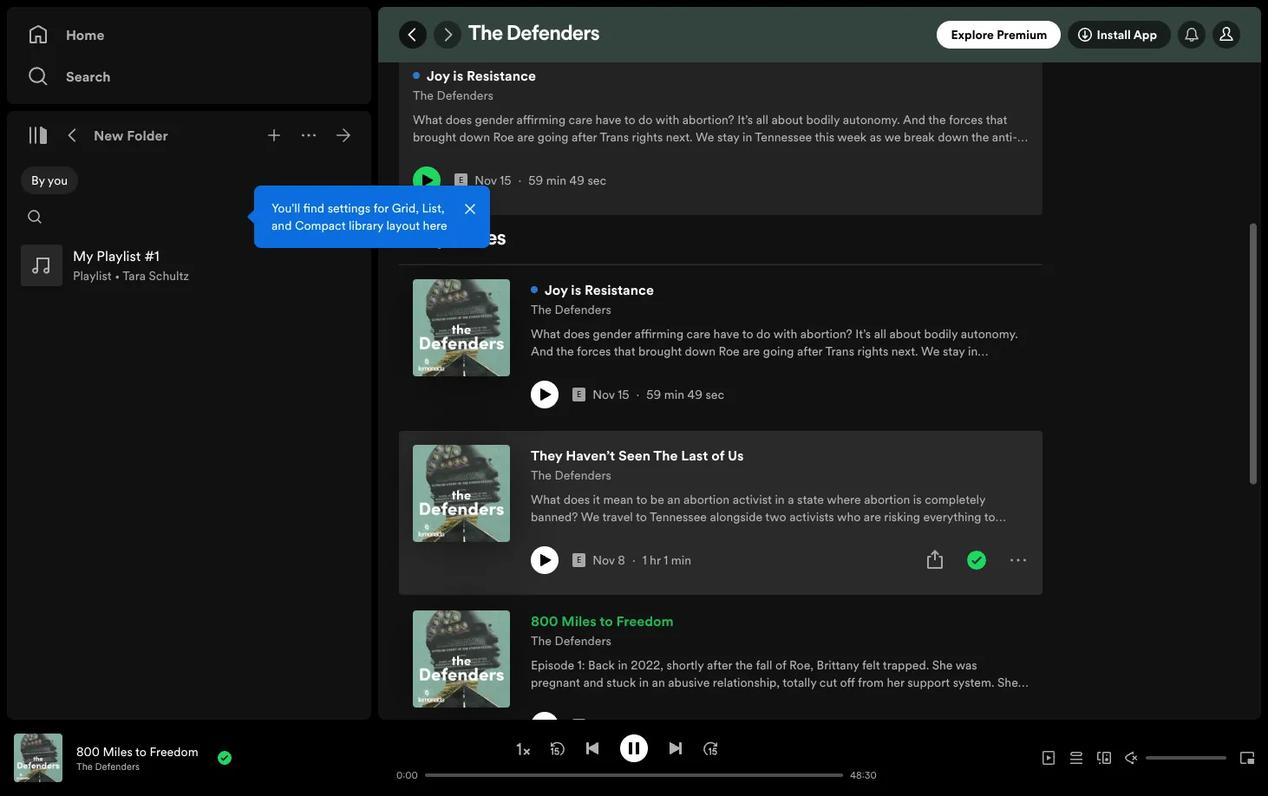 Task type: describe. For each thing, give the bounding box(es) containing it.
15 for explicit element corresponding to joy is resistance image
[[618, 386, 630, 404]]

to inside footer
[[135, 743, 147, 761]]

is for the defenders link corresponding to the bottom the joy is resistance link
[[571, 280, 582, 299]]

800 miles to freedom image
[[413, 611, 510, 708]]

min for explicit element for 800 miles to freedom image
[[661, 718, 681, 735]]

folder
[[127, 126, 168, 145]]

the defenders link for the bottom the joy is resistance link
[[531, 300, 612, 319]]

0 vertical spatial joy is resistance
[[427, 66, 536, 85]]

15 for explicit element above the episodes
[[500, 172, 512, 189]]

1 vertical spatial joy is resistance link
[[531, 279, 654, 300]]

0 vertical spatial joy is resistance link
[[413, 65, 536, 86]]

explicit element for joy is resistance image
[[573, 388, 586, 402]]

by
[[31, 172, 45, 189]]

0 vertical spatial 800 miles to freedom link
[[531, 611, 674, 632]]

main element
[[7, 7, 490, 720]]

explore
[[952, 26, 995, 43]]

defenders inside footer
[[95, 761, 140, 774]]

skip forward 15 seconds image
[[704, 742, 718, 756]]

new episode image for the defenders link related to the joy is resistance link to the top
[[413, 72, 420, 79]]

layout
[[387, 217, 420, 234]]

search link
[[28, 59, 351, 94]]

2 1 from the left
[[664, 552, 669, 569]]

59 for explicit element above the episodes
[[529, 172, 544, 189]]

the defenders link for they haven't seen the last of us link
[[531, 466, 612, 484]]

premium
[[997, 26, 1048, 43]]

what's new image
[[1186, 28, 1199, 42]]

defenders inside top bar and user menu element
[[507, 24, 600, 45]]

sec for the joy is resistance link to the top
[[588, 172, 607, 189]]

playlist • tara schultz
[[73, 267, 189, 285]]

recents
[[289, 208, 332, 226]]

miles inside footer
[[103, 743, 133, 761]]

home link
[[28, 17, 351, 52]]

8 for seen
[[618, 552, 626, 569]]

the defenders inside top bar and user menu element
[[469, 24, 600, 45]]

explicit element up the episodes
[[455, 174, 468, 187]]

nov for explicit element for 800 miles to freedom image
[[593, 718, 615, 735]]

new folder
[[94, 126, 168, 145]]

last
[[682, 446, 709, 465]]

e for they haven't seen the last of us image
[[577, 555, 582, 566]]

nov for explicit element corresponding to joy is resistance image
[[593, 386, 615, 404]]

0 vertical spatial e
[[459, 175, 464, 186]]

49 for the bottom the joy is resistance link
[[688, 386, 703, 404]]

the inside top bar and user menu element
[[469, 24, 503, 45]]

haven't
[[566, 446, 616, 465]]

previous image
[[586, 742, 600, 756]]

next image
[[669, 742, 683, 756]]

0 vertical spatial miles
[[562, 612, 597, 631]]

e for joy is resistance image
[[577, 390, 582, 400]]

top bar and user menu element
[[378, 7, 1262, 62]]

you'll
[[272, 200, 300, 217]]

explore premium button
[[938, 21, 1062, 49]]

sec for the bottom the joy is resistance link
[[706, 386, 725, 404]]

list,
[[422, 200, 445, 217]]

new folder button
[[90, 122, 172, 149]]

the defenders for the joy is resistance link to the top
[[413, 87, 494, 104]]

30
[[684, 718, 700, 735]]

search in your library image
[[28, 210, 42, 224]]

By you checkbox
[[21, 167, 78, 194]]

new episode image for the defenders link corresponding to the bottom the joy is resistance link
[[531, 286, 538, 293]]

now playing: 800 miles to freedom by the defenders footer
[[14, 734, 383, 783]]

new
[[94, 126, 124, 145]]

skip back 15 seconds image
[[551, 742, 565, 756]]

2 vertical spatial sec
[[703, 718, 722, 735]]

1 horizontal spatial 800
[[531, 612, 559, 631]]

and
[[272, 217, 292, 234]]

pause image
[[627, 742, 641, 756]]

up
[[413, 44, 429, 62]]

they
[[531, 446, 563, 465]]

us
[[728, 446, 744, 465]]

the defenders for the bottom the joy is resistance link
[[531, 301, 612, 319]]

49 for the joy is resistance link to the top
[[570, 172, 585, 189]]

find
[[303, 200, 325, 217]]

next
[[432, 44, 455, 62]]

48:30
[[851, 769, 877, 782]]

nov for explicit element related to they haven't seen the last of us image
[[593, 552, 615, 569]]

is for the defenders link related to the joy is resistance link to the top
[[453, 66, 464, 85]]

1 hr 1 min
[[643, 552, 692, 569]]

go forward image
[[441, 28, 455, 42]]

compact
[[295, 217, 346, 234]]

here
[[423, 217, 448, 234]]

joy for the bottom the joy is resistance link
[[545, 280, 568, 299]]

up next
[[413, 44, 455, 62]]

install
[[1097, 26, 1132, 43]]

playlist
[[73, 267, 112, 285]]



Task type: locate. For each thing, give the bounding box(es) containing it.
none search field inside main element
[[21, 203, 49, 231]]

schultz
[[149, 267, 189, 285]]

nov up previous "icon" on the left bottom of the page
[[593, 718, 615, 735]]

volume off image
[[1126, 752, 1140, 765]]

1 right hr
[[664, 552, 669, 569]]

is
[[453, 66, 464, 85], [571, 280, 582, 299]]

they haven't seen the last of us the defenders
[[531, 446, 744, 484]]

15 up seen
[[618, 386, 630, 404]]

left
[[725, 718, 743, 735]]

explicit element for they haven't seen the last of us image
[[573, 554, 586, 568]]

8 left 48
[[618, 718, 626, 735]]

freedom
[[617, 612, 674, 631], [150, 743, 198, 761]]

2 8 from the top
[[618, 718, 626, 735]]

app
[[1134, 26, 1158, 43]]

1 vertical spatial nov 8
[[593, 718, 626, 735]]

800
[[531, 612, 559, 631], [76, 743, 100, 761]]

sec
[[588, 172, 607, 189], [706, 386, 725, 404], [703, 718, 722, 735]]

1 vertical spatial the defenders
[[413, 87, 494, 104]]

1 vertical spatial freedom
[[150, 743, 198, 761]]

the inside now playing: 800 miles to freedom by the defenders footer
[[76, 761, 93, 774]]

nov for explicit element above the episodes
[[475, 172, 497, 189]]

1 horizontal spatial resistance
[[585, 280, 654, 299]]

1 vertical spatial 800
[[76, 743, 100, 761]]

library
[[349, 217, 384, 234]]

0 horizontal spatial resistance
[[467, 66, 536, 85]]

nov 8 for seen
[[593, 552, 626, 569]]

1 vertical spatial joy
[[545, 280, 568, 299]]

0 vertical spatial new episode image
[[413, 72, 420, 79]]

change speed image
[[515, 741, 532, 758]]

joy
[[427, 66, 450, 85], [545, 280, 568, 299]]

to
[[600, 612, 613, 631], [135, 743, 147, 761]]

e
[[459, 175, 464, 186], [577, 390, 582, 400], [577, 555, 582, 566]]

0 vertical spatial 800 miles to freedom the defenders
[[531, 612, 674, 650]]

nov left hr
[[593, 552, 615, 569]]

nov 15 for explicit element corresponding to joy is resistance image
[[593, 386, 630, 404]]

1 horizontal spatial 59 min 49 sec
[[647, 386, 725, 404]]

0 horizontal spatial freedom
[[150, 743, 198, 761]]

1 vertical spatial sec
[[706, 386, 725, 404]]

59 min 49 sec for the joy is resistance link to the top
[[529, 172, 607, 189]]

joy for the joy is resistance link to the top
[[427, 66, 450, 85]]

the defenders link for the joy is resistance link to the top
[[413, 86, 494, 104]]

miles
[[562, 612, 597, 631], [103, 743, 133, 761]]

59 min 49 sec
[[529, 172, 607, 189], [647, 386, 725, 404]]

0 vertical spatial to
[[600, 612, 613, 631]]

0 vertical spatial 49
[[570, 172, 585, 189]]

1 horizontal spatial 1
[[664, 552, 669, 569]]

0 vertical spatial 59
[[529, 172, 544, 189]]

800 inside footer
[[76, 743, 100, 761]]

1 horizontal spatial 800 miles to freedom the defenders
[[531, 612, 674, 650]]

joy is resistance link
[[413, 65, 536, 86], [531, 279, 654, 300]]

1 8 from the top
[[618, 552, 626, 569]]

1 nov 8 from the top
[[593, 552, 626, 569]]

1 vertical spatial 800 miles to freedom link
[[76, 743, 198, 761]]

all episodes
[[399, 229, 506, 250]]

search
[[66, 67, 111, 86]]

2 vertical spatial the defenders
[[531, 301, 612, 319]]

0 horizontal spatial 1
[[643, 552, 647, 569]]

nov up the episodes
[[475, 172, 497, 189]]

they haven't seen the last of us image
[[413, 445, 510, 542]]

nov 8 up previous "icon" on the left bottom of the page
[[593, 718, 626, 735]]

2 nov 8 from the top
[[593, 718, 626, 735]]

1 vertical spatial 800 miles to freedom the defenders
[[76, 743, 198, 774]]

explicit element
[[455, 174, 468, 187], [573, 388, 586, 402], [573, 554, 586, 568], [573, 719, 586, 733]]

1 horizontal spatial 800 miles to freedom link
[[531, 611, 674, 632]]

joy is resistance
[[427, 66, 536, 85], [545, 280, 654, 299]]

min for explicit element above the episodes
[[547, 172, 567, 189]]

49
[[570, 172, 585, 189], [688, 386, 703, 404]]

1 vertical spatial 8
[[618, 718, 626, 735]]

800 miles to freedom link inside footer
[[76, 743, 198, 761]]

0 vertical spatial 15
[[500, 172, 512, 189]]

1 horizontal spatial 49
[[688, 386, 703, 404]]

0 vertical spatial resistance
[[467, 66, 536, 85]]

48 min 30 sec left
[[643, 718, 743, 735]]

player controls element
[[383, 735, 885, 782]]

0 horizontal spatial 800
[[76, 743, 100, 761]]

0 vertical spatial sec
[[588, 172, 607, 189]]

explore premium
[[952, 26, 1048, 43]]

8 left hr
[[618, 552, 626, 569]]

1 horizontal spatial to
[[600, 612, 613, 631]]

min for explicit element corresponding to joy is resistance image
[[665, 386, 685, 404]]

0:00
[[397, 769, 418, 782]]

home
[[66, 25, 105, 44]]

defenders
[[507, 24, 600, 45], [437, 87, 494, 104], [555, 301, 612, 319], [555, 467, 612, 484], [555, 633, 612, 650], [95, 761, 140, 774]]

the defenders
[[469, 24, 600, 45], [413, 87, 494, 104], [531, 301, 612, 319]]

1 horizontal spatial joy
[[545, 280, 568, 299]]

you
[[48, 172, 68, 189]]

1 horizontal spatial miles
[[562, 612, 597, 631]]

0 horizontal spatial 800 miles to freedom link
[[76, 743, 198, 761]]

None search field
[[21, 203, 49, 231]]

new episode image down up
[[413, 72, 420, 79]]

install app
[[1097, 26, 1158, 43]]

15 up the episodes
[[500, 172, 512, 189]]

1
[[643, 552, 647, 569], [664, 552, 669, 569]]

e up haven't
[[577, 390, 582, 400]]

nov 15
[[475, 172, 512, 189], [593, 386, 630, 404]]

0 vertical spatial is
[[453, 66, 464, 85]]

0 horizontal spatial joy is resistance
[[427, 66, 536, 85]]

1 vertical spatial 59 min 49 sec
[[647, 386, 725, 404]]

0 vertical spatial nov 8
[[593, 552, 626, 569]]

0 horizontal spatial 59
[[529, 172, 544, 189]]

1 vertical spatial joy is resistance
[[545, 280, 654, 299]]

0 horizontal spatial new episode image
[[413, 72, 420, 79]]

tara
[[123, 267, 146, 285]]

episodes
[[427, 229, 506, 250]]

0 vertical spatial 8
[[618, 552, 626, 569]]

Recents, List view field
[[275, 203, 361, 231]]

go back image
[[406, 28, 420, 42]]

0 horizontal spatial joy
[[427, 66, 450, 85]]

2 vertical spatial e
[[577, 555, 582, 566]]

resistance for the defenders link corresponding to the bottom the joy is resistance link
[[585, 280, 654, 299]]

0 horizontal spatial nov 15
[[475, 172, 512, 189]]

explicit element for 800 miles to freedom image
[[573, 719, 586, 733]]

1 vertical spatial e
[[577, 390, 582, 400]]

59
[[529, 172, 544, 189], [647, 386, 662, 404]]

all
[[399, 229, 423, 250]]

resistance
[[467, 66, 536, 85], [585, 280, 654, 299]]

59 min 49 sec for the bottom the joy is resistance link
[[647, 386, 725, 404]]

they haven't seen the last of us link
[[531, 445, 744, 466]]

settings
[[328, 200, 371, 217]]

group containing playlist
[[14, 238, 365, 293]]

800 miles to freedom the defenders inside now playing: 800 miles to freedom by the defenders footer
[[76, 743, 198, 774]]

0 vertical spatial joy
[[427, 66, 450, 85]]

0 horizontal spatial 59 min 49 sec
[[529, 172, 607, 189]]

0 vertical spatial 800
[[531, 612, 559, 631]]

1 horizontal spatial 15
[[618, 386, 630, 404]]

of
[[712, 446, 725, 465]]

0 vertical spatial freedom
[[617, 612, 674, 631]]

nov 15 up the episodes
[[475, 172, 512, 189]]

nov 8 for to
[[593, 718, 626, 735]]

nov 15 for explicit element above the episodes
[[475, 172, 512, 189]]

1 horizontal spatial freedom
[[617, 612, 674, 631]]

connect to a device image
[[1098, 752, 1112, 765]]

group inside main element
[[14, 238, 365, 293]]

800 miles to freedom the defenders
[[531, 612, 674, 650], [76, 743, 198, 774]]

1 horizontal spatial is
[[571, 280, 582, 299]]

new episode image
[[413, 72, 420, 79], [531, 286, 538, 293]]

the
[[469, 24, 503, 45], [413, 87, 434, 104], [531, 301, 552, 319], [654, 446, 678, 465], [531, 467, 552, 484], [531, 633, 552, 650], [76, 761, 93, 774]]

explicit element up haven't
[[573, 388, 586, 402]]

1 vertical spatial to
[[135, 743, 147, 761]]

1 vertical spatial nov 15
[[593, 386, 630, 404]]

resistance for the defenders link related to the joy is resistance link to the top
[[467, 66, 536, 85]]

0 vertical spatial 59 min 49 sec
[[529, 172, 607, 189]]

min
[[547, 172, 567, 189], [665, 386, 685, 404], [672, 552, 692, 569], [661, 718, 681, 735]]

0 horizontal spatial 15
[[500, 172, 512, 189]]

0 horizontal spatial miles
[[103, 743, 133, 761]]

1 horizontal spatial nov 15
[[593, 386, 630, 404]]

1 horizontal spatial new episode image
[[531, 286, 538, 293]]

15
[[500, 172, 512, 189], [618, 386, 630, 404]]

48
[[643, 718, 658, 735]]

you'll find settings for grid, list, and compact library layout here
[[272, 200, 448, 234]]

install app link
[[1069, 21, 1172, 49]]

for
[[374, 200, 389, 217]]

nov up haven't
[[593, 386, 615, 404]]

the defenders link
[[413, 86, 494, 104], [531, 300, 612, 319], [531, 466, 612, 484], [531, 632, 612, 650], [76, 761, 140, 774]]

e left hr
[[577, 555, 582, 566]]

1 vertical spatial new episode image
[[531, 286, 538, 293]]

8
[[618, 552, 626, 569], [618, 718, 626, 735]]

1 vertical spatial 59
[[647, 386, 662, 404]]

seen
[[619, 446, 651, 465]]

nov 8 left hr
[[593, 552, 626, 569]]

0 horizontal spatial 800 miles to freedom the defenders
[[76, 743, 198, 774]]

freedom inside footer
[[150, 743, 198, 761]]

by you
[[31, 172, 68, 189]]

new episode image right joy is resistance image
[[531, 286, 538, 293]]

59 for explicit element corresponding to joy is resistance image
[[647, 386, 662, 404]]

1 vertical spatial resistance
[[585, 280, 654, 299]]

group
[[14, 238, 365, 293]]

•
[[115, 267, 120, 285]]

e up the episodes
[[459, 175, 464, 186]]

you'll find settings for grid, list, and compact library layout here dialog
[[254, 186, 490, 248]]

8 for to
[[618, 718, 626, 735]]

grid,
[[392, 200, 419, 217]]

1 1 from the left
[[643, 552, 647, 569]]

nov 8
[[593, 552, 626, 569], [593, 718, 626, 735]]

joy is resistance image
[[413, 279, 510, 377]]

explicit element left hr
[[573, 554, 586, 568]]

0 horizontal spatial 49
[[570, 172, 585, 189]]

nov 15 up haven't
[[593, 386, 630, 404]]

hr
[[650, 552, 661, 569]]

0 vertical spatial the defenders
[[469, 24, 600, 45]]

nov
[[475, 172, 497, 189], [593, 386, 615, 404], [593, 552, 615, 569], [593, 718, 615, 735]]

1 vertical spatial miles
[[103, 743, 133, 761]]

0 vertical spatial nov 15
[[475, 172, 512, 189]]

1 left hr
[[643, 552, 647, 569]]

1 vertical spatial 15
[[618, 386, 630, 404]]

defenders inside they haven't seen the last of us the defenders
[[555, 467, 612, 484]]

explicit element up previous "icon" on the left bottom of the page
[[573, 719, 586, 733]]

0 horizontal spatial to
[[135, 743, 147, 761]]

800 miles to freedom link
[[531, 611, 674, 632], [76, 743, 198, 761]]

now playing view image
[[41, 742, 55, 756]]

1 vertical spatial is
[[571, 280, 582, 299]]

1 horizontal spatial joy is resistance
[[545, 280, 654, 299]]

1 vertical spatial 49
[[688, 386, 703, 404]]

1 horizontal spatial 59
[[647, 386, 662, 404]]

0 horizontal spatial is
[[453, 66, 464, 85]]



Task type: vqa. For each thing, say whether or not it's contained in the screenshot.
49 associated with the bottommost New episode image
yes



